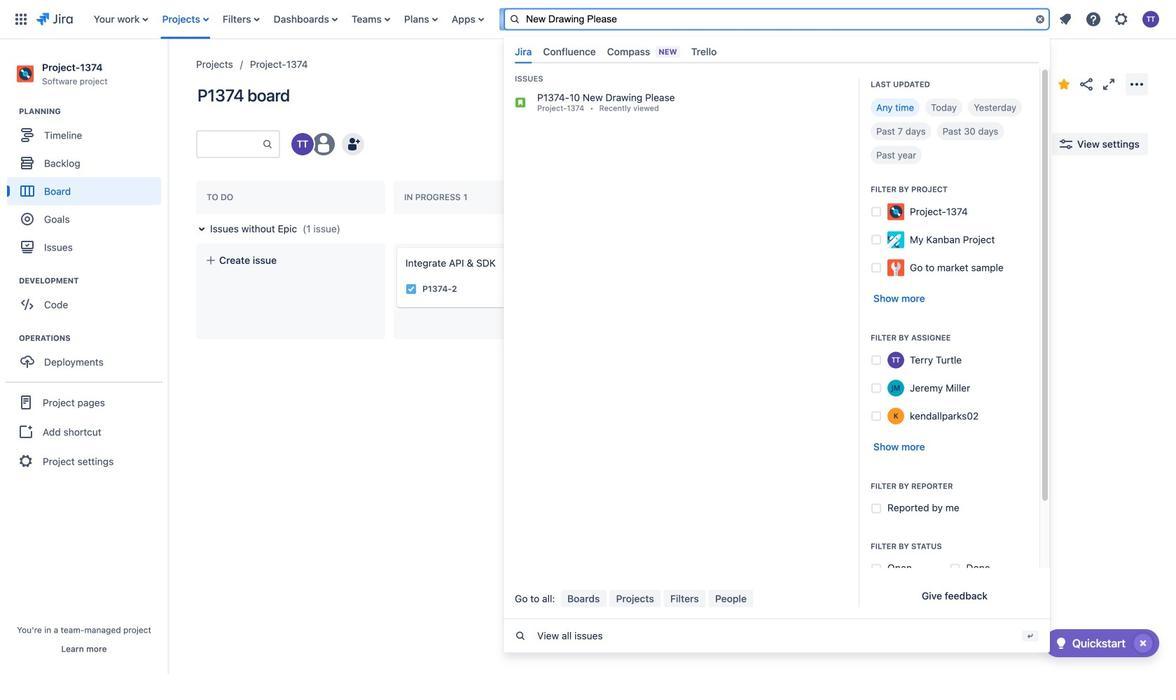 Task type: describe. For each thing, give the bounding box(es) containing it.
dismiss quickstart image
[[1132, 633, 1154, 655]]

0 horizontal spatial list
[[87, 0, 818, 39]]

3 tab from the left
[[686, 40, 722, 64]]

appswitcher icon image
[[13, 11, 29, 28]]

goal image
[[21, 213, 34, 226]]

help image
[[1085, 11, 1102, 28]]

settings image
[[1113, 11, 1130, 28]]

1 tab from the left
[[509, 40, 538, 64]]

group for operations icon
[[7, 333, 167, 381]]

operations image
[[2, 330, 19, 347]]

2 tab from the left
[[538, 40, 602, 64]]

heading for operations icon group
[[19, 333, 167, 344]]

star p1374 board image
[[1056, 76, 1072, 93]]

check image
[[1053, 635, 1070, 652]]

view settings image
[[1058, 136, 1075, 153]]

clear search session image
[[1035, 14, 1046, 25]]

task image
[[406, 284, 417, 295]]

automation image
[[1030, 73, 1053, 95]]

primary element
[[8, 0, 818, 39]]



Task type: vqa. For each thing, say whether or not it's contained in the screenshot.
'Time'
no



Task type: locate. For each thing, give the bounding box(es) containing it.
heading for group corresponding to planning image
[[19, 106, 167, 117]]

planning image
[[2, 103, 19, 120]]

heading for development image group
[[19, 275, 167, 287]]

group for development image
[[7, 275, 167, 323]]

view all issues image
[[515, 631, 526, 642]]

2 heading from the top
[[19, 275, 167, 287]]

last updated option group
[[871, 99, 1028, 164]]

None search field
[[504, 8, 1050, 30]]

more image
[[1129, 76, 1145, 93]]

2 vertical spatial heading
[[19, 333, 167, 344]]

your profile and settings image
[[1143, 11, 1159, 28]]

tab
[[509, 40, 538, 64], [538, 40, 602, 64], [686, 40, 722, 64]]

Search Jira field
[[504, 8, 1050, 30]]

create issue image
[[387, 238, 404, 255]]

group for planning image
[[7, 106, 167, 266]]

add people image
[[345, 136, 361, 153]]

banner
[[0, 0, 1176, 653]]

heading
[[19, 106, 167, 117], [19, 275, 167, 287], [19, 333, 167, 344]]

1 heading from the top
[[19, 106, 167, 117]]

in progress element
[[404, 192, 470, 202]]

sidebar navigation image
[[153, 56, 184, 84]]

search image
[[509, 14, 520, 25]]

development image
[[2, 273, 19, 289]]

3 heading from the top
[[19, 333, 167, 344]]

tab list
[[509, 40, 1044, 64]]

Search this board text field
[[198, 132, 262, 157]]

enter full screen image
[[1100, 76, 1117, 93]]

list item
[[499, 0, 547, 39]]

group
[[7, 106, 167, 266], [7, 275, 167, 323], [7, 333, 167, 381], [6, 382, 163, 481]]

notifications image
[[1057, 11, 1074, 28]]

jira image
[[36, 11, 73, 28], [36, 11, 73, 28]]

list
[[87, 0, 818, 39], [1053, 7, 1168, 32]]

1 vertical spatial heading
[[19, 275, 167, 287]]

1 horizontal spatial list
[[1053, 7, 1168, 32]]

sidebar element
[[0, 39, 168, 675]]

0 vertical spatial heading
[[19, 106, 167, 117]]



